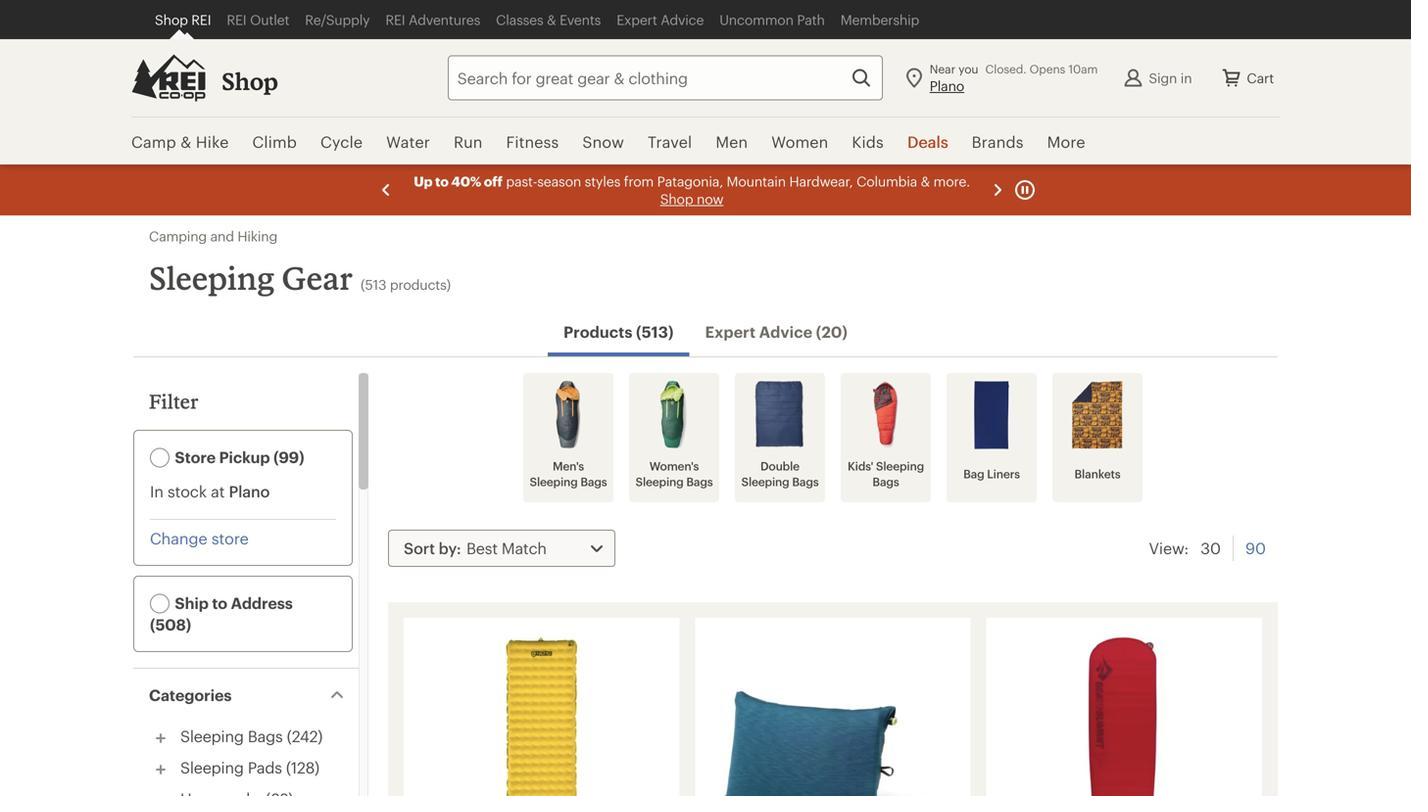 Task type: vqa. For each thing, say whether or not it's contained in the screenshot.
An
no



Task type: locate. For each thing, give the bounding box(es) containing it.
(508)
[[150, 616, 191, 634]]

& for camp
[[181, 133, 192, 151]]

expert inside button
[[705, 323, 756, 341]]

shop up rei co-op, go to rei.com home page link
[[155, 12, 188, 27]]

fitness button
[[495, 118, 571, 167]]

advice
[[661, 12, 704, 27], [759, 323, 813, 341]]

sleeping down camping and hiking link
[[149, 259, 275, 297]]

sleeping inside 'men's sleeping bags'
[[530, 475, 578, 489]]

rei left outlet
[[227, 12, 247, 27]]

rei left adventures
[[386, 12, 405, 27]]

0 horizontal spatial shop
[[155, 12, 188, 27]]

bags down the kids'
[[873, 475, 899, 489]]

0 horizontal spatial advice
[[661, 12, 704, 27]]

bags for men's
[[581, 475, 607, 489]]

view:
[[1149, 540, 1189, 558]]

shop down patagonia,
[[660, 191, 693, 207]]

0 vertical spatial plano
[[930, 78, 965, 94]]

1 horizontal spatial expert
[[705, 323, 756, 341]]

snow button
[[571, 118, 636, 167]]

expert advice (20)
[[705, 323, 848, 341]]

change
[[150, 530, 207, 548]]

kids
[[852, 133, 884, 151]]

1 horizontal spatial &
[[547, 12, 556, 27]]

& inside "link"
[[547, 12, 556, 27]]

sleeping up sleeping pads link
[[180, 728, 244, 746]]

0 horizontal spatial expert
[[617, 12, 657, 27]]

1 horizontal spatial shop
[[222, 67, 278, 95]]

uncommon path
[[720, 12, 825, 27]]

season
[[537, 173, 581, 189]]

1 horizontal spatial advice
[[759, 323, 813, 341]]

and
[[210, 228, 234, 244]]

bags inside double sleeping bags
[[792, 475, 819, 489]]

expert advice link
[[609, 0, 712, 39]]

rei outlet
[[227, 12, 289, 27]]

kids' sleeping bags link
[[843, 375, 929, 501]]

sleeping pads link
[[180, 759, 282, 777]]

re/supply link
[[297, 0, 378, 39]]

bags down women's
[[686, 475, 713, 489]]

0 vertical spatial to
[[435, 173, 449, 189]]

classes & events link
[[488, 0, 609, 39]]

1 vertical spatial to
[[212, 594, 227, 613]]

0 vertical spatial &
[[547, 12, 556, 27]]

kids' sleeping bags
[[848, 459, 924, 489]]

0 horizontal spatial rei
[[191, 12, 211, 27]]

3 rei from the left
[[386, 12, 405, 27]]

& left hike
[[181, 133, 192, 151]]

(20)
[[816, 323, 848, 341]]

promotional messages marquee
[[0, 165, 1411, 216]]

1 vertical spatial plano
[[229, 483, 270, 501]]

bag
[[964, 467, 985, 481]]

camping and hiking link
[[149, 227, 278, 245]]

1 rei from the left
[[191, 12, 211, 27]]

sleeping
[[149, 259, 275, 297], [876, 459, 924, 473], [530, 475, 578, 489], [636, 475, 684, 489], [741, 475, 790, 489], [180, 728, 244, 746], [180, 759, 244, 777]]

mountain
[[727, 173, 786, 189]]

cart link
[[1208, 54, 1286, 101]]

& inside dropdown button
[[181, 133, 192, 151]]

snow
[[583, 133, 624, 151]]

styles
[[585, 173, 621, 189]]

men's sleeping bags image
[[525, 381, 612, 450]]

0 vertical spatial shop
[[155, 12, 188, 27]]

0 vertical spatial advice
[[661, 12, 704, 27]]

0 horizontal spatial &
[[181, 133, 192, 151]]

plano right "at"
[[229, 483, 270, 501]]

shop down rei outlet link
[[222, 67, 278, 95]]

sleeping right the kids'
[[876, 459, 924, 473]]

nemo fillo pillow 0 image
[[707, 630, 959, 797]]

bags inside kids' sleeping bags
[[873, 475, 899, 489]]

more button
[[1036, 118, 1097, 167]]

bags inside women's sleeping bags
[[686, 475, 713, 489]]

10am
[[1069, 62, 1098, 76]]

1 vertical spatial advice
[[759, 323, 813, 341]]

expert right (513)
[[705, 323, 756, 341]]

previous message image
[[374, 178, 398, 202]]

None search field
[[412, 55, 883, 100]]

bags down "double"
[[792, 475, 819, 489]]

plano
[[930, 78, 965, 94], [229, 483, 270, 501]]

plano down near
[[930, 78, 965, 94]]

shop rei
[[155, 12, 211, 27]]

membership
[[841, 12, 919, 27]]

kids button
[[840, 118, 896, 167]]

rei outlet link
[[219, 0, 297, 39]]

1 vertical spatial &
[[181, 133, 192, 151]]

near
[[930, 62, 956, 76]]

2 horizontal spatial &
[[921, 173, 930, 189]]

0 vertical spatial expert
[[617, 12, 657, 27]]

expert right events
[[617, 12, 657, 27]]

2 horizontal spatial shop
[[660, 191, 693, 207]]

sleeping inside kids' sleeping bags
[[876, 459, 924, 473]]

products (513)
[[564, 323, 674, 341]]

advice inside button
[[759, 323, 813, 341]]

camping and hiking
[[149, 228, 278, 244]]

to
[[435, 173, 449, 189], [212, 594, 227, 613]]

1 vertical spatial expert
[[705, 323, 756, 341]]

2 vertical spatial &
[[921, 173, 930, 189]]

adventures
[[409, 12, 480, 27]]

advice inside "shop" 'banner'
[[661, 12, 704, 27]]

sleeping down women's
[[636, 475, 684, 489]]

advice for expert advice
[[661, 12, 704, 27]]

women's sleeping bags
[[636, 459, 713, 489]]

expert
[[617, 12, 657, 27], [705, 323, 756, 341]]

& left more.
[[921, 173, 930, 189]]

bag liners link
[[949, 375, 1035, 501]]

(513)
[[636, 323, 674, 341]]

2 vertical spatial shop
[[660, 191, 693, 207]]

shop for shop
[[222, 67, 278, 95]]

more.
[[934, 173, 970, 189]]

hardwear,
[[789, 173, 853, 189]]

advice up search for great gear & clothing text box
[[661, 12, 704, 27]]

to inside up to 40% off past-season styles from patagonia, mountain hardwear, columbia & more. shop now
[[435, 173, 449, 189]]

to for ship
[[212, 594, 227, 613]]

rei adventures link
[[378, 0, 488, 39]]

to right up
[[435, 173, 449, 189]]

travel
[[648, 133, 692, 151]]

ship to address (508) button
[[138, 581, 348, 648]]

store pickup (99)
[[172, 448, 304, 467]]

rei for rei adventures
[[386, 12, 405, 27]]

men
[[716, 133, 748, 151]]

nemo tensor ultralight sleeping pad 0 image
[[416, 630, 668, 797]]

Search for great gear & clothing text field
[[448, 55, 883, 100]]

sleeping down men's
[[530, 475, 578, 489]]

1 horizontal spatial to
[[435, 173, 449, 189]]

0 horizontal spatial to
[[212, 594, 227, 613]]

advice left (20)
[[759, 323, 813, 341]]

kids' sleeping bags image
[[843, 381, 929, 450]]

rei left rei outlet
[[191, 12, 211, 27]]

from
[[624, 173, 654, 189]]

none field inside "shop" 'banner'
[[448, 55, 883, 100]]

sign in link
[[1114, 58, 1200, 98]]

rei adventures
[[386, 12, 480, 27]]

sleeping down "double"
[[741, 475, 790, 489]]

1 horizontal spatial plano
[[930, 78, 965, 94]]

to inside the ship to address (508)
[[212, 594, 227, 613]]

uncommon path link
[[712, 0, 833, 39]]

at
[[211, 483, 225, 501]]

0 horizontal spatial plano
[[229, 483, 270, 501]]

opens
[[1030, 62, 1066, 76]]

expert inside "shop" 'banner'
[[617, 12, 657, 27]]

bags for kids'
[[873, 475, 899, 489]]

women's sleeping bags image
[[631, 381, 717, 450]]

bags inside 'men's sleeping bags'
[[581, 475, 607, 489]]

2 horizontal spatial rei
[[386, 12, 405, 27]]

& for classes
[[547, 12, 556, 27]]

shop inside up to 40% off past-season styles from patagonia, mountain hardwear, columbia & more. shop now
[[660, 191, 693, 207]]

classes
[[496, 12, 544, 27]]

& left events
[[547, 12, 556, 27]]

rei co-op, go to rei.com home page image
[[131, 54, 206, 101]]

run
[[454, 133, 483, 151]]

expert for expert advice (20)
[[705, 323, 756, 341]]

past-
[[506, 173, 537, 189]]

1 horizontal spatial rei
[[227, 12, 247, 27]]

to right ship
[[212, 594, 227, 613]]

bags down men's
[[581, 475, 607, 489]]

None field
[[448, 55, 883, 100]]

2 rei from the left
[[227, 12, 247, 27]]

1 vertical spatial shop
[[222, 67, 278, 95]]

pickup
[[219, 448, 270, 467]]



Task type: describe. For each thing, give the bounding box(es) containing it.
liners
[[987, 467, 1020, 481]]

categories button
[[133, 669, 359, 722]]

men's sleeping bags
[[530, 459, 607, 489]]

40%
[[451, 173, 481, 189]]

toggle sleeping-bags sub-items image
[[149, 727, 172, 751]]

stock
[[168, 483, 207, 501]]

sign
[[1149, 70, 1177, 86]]

store
[[175, 448, 216, 467]]

ship to address (508)
[[150, 594, 293, 634]]

filter
[[149, 390, 199, 413]]

hiking
[[238, 228, 278, 244]]

shop link
[[222, 67, 278, 96]]

camp & hike button
[[131, 118, 241, 167]]

women's sleeping bags link
[[631, 375, 717, 501]]

expert advice (20) button
[[689, 312, 863, 353]]

fitness
[[506, 133, 559, 151]]

deals button
[[896, 118, 960, 167]]

expert advice
[[617, 12, 704, 27]]

camp & hike
[[131, 133, 229, 151]]

climb
[[252, 133, 297, 151]]

rei co-op, go to rei.com home page link
[[131, 54, 206, 101]]

store
[[212, 530, 249, 548]]

kids'
[[848, 459, 873, 473]]

next message image
[[986, 178, 1010, 202]]

bags up pads
[[248, 728, 283, 746]]

up to 40% off past-season styles from patagonia, mountain hardwear, columbia & more. shop now
[[414, 173, 970, 207]]

re/supply
[[305, 12, 370, 27]]

expert for expert advice
[[617, 12, 657, 27]]

sleeping gear (513 products)
[[149, 259, 451, 297]]

ship
[[175, 594, 209, 613]]

blankets
[[1075, 467, 1121, 481]]

classes & events
[[496, 12, 601, 27]]

sleeping bags link
[[180, 728, 283, 746]]

in
[[1181, 70, 1192, 86]]

up
[[414, 173, 433, 189]]

women button
[[760, 118, 840, 167]]

sleeping bags (242)
[[180, 728, 323, 746]]

double sleeping bags image
[[737, 381, 823, 450]]

rei for rei outlet
[[227, 12, 247, 27]]

off
[[484, 173, 503, 189]]

(242)
[[287, 728, 323, 746]]

products (513) button
[[548, 312, 689, 357]]

plano inside the near you closed. opens 10am plano
[[930, 78, 965, 94]]

patagonia,
[[657, 173, 723, 189]]

shop rei link
[[147, 0, 219, 39]]

bag liners image
[[949, 381, 1035, 450]]

water button
[[375, 118, 442, 167]]

toggle sleeping-pads sub-items image
[[149, 759, 172, 782]]

to for up
[[435, 173, 449, 189]]

cycle
[[320, 133, 363, 151]]

sleeping inside double sleeping bags
[[741, 475, 790, 489]]

camp
[[131, 133, 176, 151]]

in
[[150, 483, 164, 501]]

search image
[[850, 66, 873, 90]]

(128)
[[286, 759, 320, 777]]

none search field inside "shop" 'banner'
[[412, 55, 883, 100]]

sea to summit comfort plus self-inflating sleeping pad 0 image
[[998, 630, 1251, 797]]

columbia
[[857, 173, 917, 189]]

membership link
[[833, 0, 927, 39]]

men's sleeping bags link
[[525, 375, 612, 501]]

& inside up to 40% off past-season styles from patagonia, mountain hardwear, columbia & more. shop now
[[921, 173, 930, 189]]

products)
[[390, 277, 451, 293]]

bags for double
[[792, 475, 819, 489]]

gear
[[282, 259, 353, 297]]

women's
[[650, 459, 699, 473]]

uncommon
[[720, 12, 794, 27]]

pause banner message scrolling image
[[1013, 178, 1037, 202]]

double sleeping bags link
[[737, 375, 823, 501]]

near you closed. opens 10am plano
[[930, 62, 1098, 94]]

bags for women's
[[686, 475, 713, 489]]

cart
[[1247, 70, 1274, 86]]

outlet
[[250, 12, 289, 27]]

hike
[[196, 133, 229, 151]]

you
[[959, 62, 979, 76]]

climb button
[[241, 118, 309, 167]]

cycle button
[[309, 118, 375, 167]]

categories
[[149, 687, 232, 705]]

change store button
[[150, 528, 249, 550]]

90
[[1246, 540, 1266, 558]]

bag liners
[[964, 467, 1020, 481]]

more
[[1047, 133, 1086, 151]]

brands button
[[960, 118, 1036, 167]]

advice for expert advice (20)
[[759, 323, 813, 341]]

camping
[[149, 228, 207, 244]]

change store
[[150, 530, 249, 548]]

sleeping inside women's sleeping bags
[[636, 475, 684, 489]]

(99)
[[273, 448, 304, 467]]

shop banner
[[0, 0, 1411, 167]]

shop for shop rei
[[155, 12, 188, 27]]

now
[[697, 191, 724, 207]]

sleeping down sleeping bags link
[[180, 759, 244, 777]]

blankets image
[[1055, 381, 1141, 450]]

in stock at plano
[[150, 483, 270, 501]]

path
[[797, 12, 825, 27]]

90 link
[[1246, 536, 1266, 562]]



